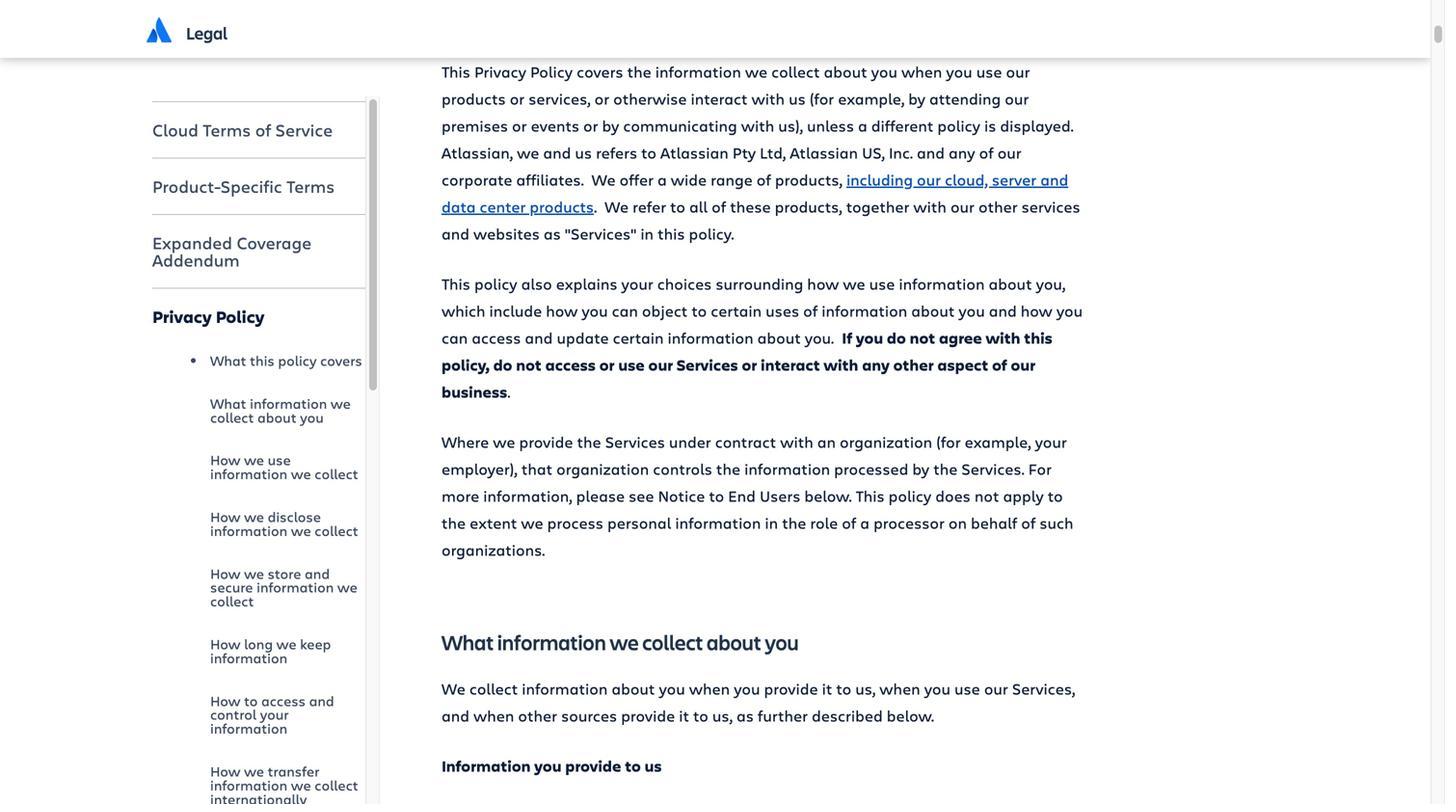 Task type: describe. For each thing, give the bounding box(es) containing it.
0 vertical spatial it
[[822, 679, 833, 699]]

surrounding
[[716, 273, 804, 294]]

of down apply
[[1021, 512, 1036, 533]]

us),
[[778, 115, 803, 136]]

provide right 'sources'
[[621, 706, 675, 726]]

together
[[846, 196, 910, 217]]

we inside this policy also explains your choices surrounding how we use information about you, which include how you can object to certain uses of information about you and how you can access and update certain information about you.
[[843, 273, 866, 294]]

use inside how we use information we collect
[[268, 451, 291, 469]]

collect inside 'we collect information about you when you provide it to us, when you use our services, and when other sources provide it to us, as further described below.'
[[469, 679, 518, 699]]

services inside where we provide the services under contract with an organization (for example, your employer), that organization controls the information processed by the services. for more information, please see notice to end users below. this policy does not apply to the extent we process personal information in the role of a processor on behalf of such organizations.
[[605, 431, 665, 452]]

offer
[[620, 169, 654, 190]]

1 vertical spatial policy
[[216, 305, 265, 328]]

we collect information about you when you provide it to us, when you use our services, and when other sources provide it to us, as further described below.
[[442, 679, 1076, 726]]

to inside this privacy policy covers the information we collect about you when you use our products or services, or otherwise interact with us (for example, by attending our premises or events or by communicating with us), unless a different policy is displayed. atlassian, we and us refers to atlassian pty ltd, atlassian us, inc. and any of our corporate affiliates.  we offer a wide range of products,
[[641, 142, 657, 163]]

how long we keep information link
[[210, 623, 365, 680]]

center
[[480, 196, 526, 217]]

provide up the further
[[764, 679, 818, 699]]

by inside where we provide the services under contract with an organization (for example, your employer), that organization controls the information processed by the services. for more information, please see notice to end users below. this policy does not apply to the extent we process personal information in the role of a processor on behalf of such organizations.
[[913, 458, 930, 479]]

and right 'inc.' at right
[[917, 142, 945, 163]]

legal
[[186, 21, 228, 44]]

otherwise
[[613, 88, 687, 109]]

websites
[[473, 223, 540, 244]]

0 vertical spatial us,
[[856, 679, 876, 699]]

how for how we use information we collect
[[210, 451, 241, 469]]

more
[[442, 485, 479, 506]]

and inside .  we refer to all of these products, together with our other services and websites as "services" in this policy.
[[442, 223, 470, 244]]

other inside if you do not agree with this policy, do not access or use our services or interact with any other aspect of our business
[[894, 354, 934, 375]]

business
[[442, 381, 508, 402]]

use inside 'we collect information about you when you provide it to us, when you use our services, and when other sources provide it to us, as further described below.'
[[955, 679, 980, 699]]

we inside how long we keep information
[[276, 634, 297, 653]]

and inside this policy also explains your choices surrounding how we use information about you, which include how you can object to certain uses of information about you and how you can access and update certain information about you.
[[525, 327, 553, 348]]

.
[[508, 381, 518, 402]]

1 vertical spatial can
[[442, 327, 468, 348]]

or left services, at the left of the page
[[510, 88, 525, 109]]

or right services, at the left of the page
[[595, 88, 610, 109]]

what this policy covers link
[[210, 339, 365, 382]]

0 horizontal spatial not
[[516, 354, 542, 375]]

with down "you and"
[[986, 327, 1021, 348]]

0 horizontal spatial how
[[546, 300, 578, 321]]

which
[[442, 300, 486, 321]]

"services"
[[565, 223, 637, 244]]

1 vertical spatial privacy
[[152, 305, 212, 328]]

with inside .  we refer to all of these products, together with our other services and websites as "services" in this policy.
[[914, 196, 947, 217]]

of inside this policy also explains your choices surrounding how we use information about you, which include how you can object to certain uses of information about you and how you can access and update certain information about you.
[[803, 300, 818, 321]]

services.
[[962, 458, 1025, 479]]

refers
[[596, 142, 638, 163]]

1 horizontal spatial how
[[807, 273, 839, 294]]

us,
[[862, 142, 885, 163]]

use inside this privacy policy covers the information we collect about you when you use our products or services, or otherwise interact with us (for example, by attending our premises or events or by communicating with us), unless a different policy is displayed. atlassian, we and us refers to atlassian pty ltd, atlassian us, inc. and any of our corporate affiliates.  we offer a wide range of products,
[[977, 61, 1002, 82]]

products inside this privacy policy covers the information we collect about you when you use our products or services, or otherwise interact with us (for example, by attending our premises or events or by communicating with us), unless a different policy is displayed. atlassian, we and us refers to atlassian pty ltd, atlassian us, inc. and any of our corporate affiliates.  we offer a wide range of products,
[[442, 88, 506, 109]]

collect inside how we disclose information we collect
[[315, 521, 358, 540]]

1 vertical spatial it
[[679, 706, 690, 726]]

a inside where we provide the services under contract with an organization (for example, your employer), that organization controls the information processed by the services. for more information, please see notice to end users below. this policy does not apply to the extent we process personal information in the role of a processor on behalf of such organizations.
[[860, 512, 870, 533]]

controls
[[653, 458, 713, 479]]

an
[[817, 431, 836, 452]]

with up us),
[[752, 88, 785, 109]]

1 atlassian from the left
[[661, 142, 729, 163]]

how to access and control your information link
[[210, 680, 365, 750]]

and inside how we store and secure information we collect
[[305, 564, 330, 583]]

terms inside 'link'
[[287, 175, 335, 198]]

of right role
[[842, 512, 857, 533]]

specific
[[221, 175, 282, 198]]

your inside how to access and control your information
[[260, 705, 289, 724]]

with down if
[[824, 354, 859, 375]]

product-specific terms
[[152, 175, 335, 198]]

about up 'we collect information about you when you provide it to us, when you use our services, and when other sources provide it to us, as further described below.'
[[707, 628, 762, 656]]

information inside how we disclose information we collect
[[210, 521, 288, 540]]

product-
[[152, 175, 221, 198]]

also
[[521, 273, 552, 294]]

does
[[936, 485, 971, 506]]

we inside what information we collect about you
[[331, 394, 351, 413]]

to inside this policy also explains your choices surrounding how we use information about you, which include how you can object to certain uses of information about you and how you can access and update certain information about you.
[[692, 300, 707, 321]]

services,
[[1012, 679, 1076, 699]]

events
[[531, 115, 580, 136]]

1 vertical spatial a
[[658, 169, 667, 190]]

this for this privacy policy covers the information we collect about you when you use our products or services, or otherwise interact with us (for example, by attending our premises or events or by communicating with us), unless a different policy is displayed. atlassian, we and us refers to atlassian pty ltd, atlassian us, inc. and any of our corporate affiliates.  we offer a wide range of products,
[[442, 61, 471, 82]]

we right store
[[337, 578, 358, 597]]

you inside if you do not agree with this policy, do not access or use our services or interact with any other aspect of our business
[[856, 327, 883, 348]]

extent
[[470, 512, 517, 533]]

what this policy covers
[[210, 351, 362, 370]]

you inside what information we collect about you
[[300, 408, 324, 427]]

we up employer),
[[493, 431, 515, 452]]

where
[[442, 431, 489, 452]]

corporate
[[442, 169, 513, 190]]

you,
[[1036, 273, 1066, 294]]

provide down 'sources'
[[565, 756, 621, 776]]

processor
[[874, 512, 945, 533]]

disclose
[[268, 507, 321, 526]]

keep
[[300, 634, 331, 653]]

0 horizontal spatial do
[[493, 354, 513, 375]]

or down "update"
[[600, 354, 615, 375]]

any inside if you do not agree with this policy, do not access or use our services or interact with any other aspect of our business
[[862, 354, 890, 375]]

we up 'sources'
[[610, 628, 639, 656]]

how we transfer information we collect internationally
[[210, 762, 358, 804]]

if you do not agree with this policy, do not access or use our services or interact with any other aspect of our business
[[442, 327, 1053, 402]]

policy.
[[689, 223, 734, 244]]

addendum
[[152, 249, 240, 271]]

atlassian logo image
[[147, 17, 172, 42]]

and down events
[[543, 142, 571, 163]]

privacy policy link
[[152, 294, 365, 339]]

of left service
[[255, 119, 271, 141]]

we left disclose in the bottom of the page
[[244, 507, 264, 526]]

update
[[557, 327, 609, 348]]

agree
[[939, 327, 982, 348]]

how we disclose information we collect link
[[210, 496, 365, 552]]

products, inside this privacy policy covers the information we collect about you when you use our products or services, or otherwise interact with us (for example, by attending our premises or events or by communicating with us), unless a different policy is displayed. atlassian, we and us refers to atlassian pty ltd, atlassian us, inc. and any of our corporate affiliates.  we offer a wide range of products,
[[775, 169, 843, 190]]

with up the pty
[[741, 115, 775, 136]]

cloud,
[[945, 169, 988, 190]]

about inside what information we collect about you
[[257, 408, 297, 427]]

0 vertical spatial can
[[612, 300, 638, 321]]

other services
[[979, 196, 1081, 217]]

internationally
[[210, 790, 307, 804]]

apply
[[1003, 485, 1044, 506]]

we left store
[[244, 564, 264, 583]]

about down uses
[[758, 327, 801, 348]]

1 vertical spatial by
[[602, 115, 619, 136]]

we down information,
[[521, 512, 543, 533]]

control
[[210, 705, 257, 724]]

0 horizontal spatial us,
[[713, 706, 733, 726]]

what information we collect about you link
[[210, 382, 365, 439]]

we down events
[[517, 142, 539, 163]]

role
[[810, 512, 838, 533]]

or right events
[[583, 115, 598, 136]]

refer
[[633, 196, 666, 217]]

0 vertical spatial not
[[910, 327, 936, 348]]

this inside where we provide the services under contract with an organization (for example, your employer), that organization controls the information processed by the services. for more information, please see notice to end users below. this policy does not apply to the extent we process personal information in the role of a processor on behalf of such organizations.
[[856, 485, 885, 506]]

sources
[[561, 706, 617, 726]]

0 horizontal spatial what information we collect about you
[[210, 394, 351, 427]]

us inside this privacy policy covers the information we collect about you when you use our products or services, or otherwise interact with us (for example, by attending our premises or events or by communicating with us), unless a different policy is displayed. atlassian, we and us refers to atlassian pty ltd, atlassian us, inc. and any of our corporate affiliates.  we offer a wide range of products,
[[575, 142, 592, 163]]

we up store
[[291, 521, 311, 540]]

to inside how to access and control your information
[[244, 691, 258, 710]]

that
[[522, 458, 553, 479]]

how we transfer information we collect internationally link
[[210, 750, 365, 804]]

.  we refer to all of these products, together with our other services and websites as "services" in this policy.
[[442, 196, 1081, 244]]

us (for
[[789, 88, 834, 109]]

product-specific terms link
[[152, 164, 365, 209]]

see
[[629, 485, 654, 506]]

products, inside .  we refer to all of these products, together with our other services and websites as "services" in this policy.
[[775, 196, 842, 217]]

information,
[[483, 485, 572, 506]]

behalf
[[971, 512, 1018, 533]]

of down the is
[[979, 142, 994, 163]]

notice
[[658, 485, 705, 506]]

services inside if you do not agree with this policy, do not access or use our services or interact with any other aspect of our business
[[677, 354, 738, 375]]

how we use information we collect
[[210, 451, 358, 483]]

policy inside this policy also explains your choices surrounding how we use information about you, which include how you can object to certain uses of information about you and how you can access and update certain information about you.
[[474, 273, 517, 294]]

in inside .  we refer to all of these products, together with our other services and websites as "services" in this policy.
[[641, 223, 654, 244]]

0 horizontal spatial this
[[250, 351, 275, 370]]

organizations.
[[442, 539, 545, 560]]

personal
[[607, 512, 671, 533]]

0 vertical spatial a
[[858, 115, 868, 136]]

for
[[1029, 458, 1052, 479]]

with inside where we provide the services under contract with an organization (for example, your employer), that organization controls the information processed by the services. for more information, please see notice to end users below. this policy does not apply to the extent we process personal information in the role of a processor on behalf of such organizations.
[[780, 431, 814, 452]]

products inside including our cloud, server and data center products
[[530, 196, 594, 217]]

information inside how we transfer information we collect internationally
[[210, 776, 288, 794]]

2 atlassian from the left
[[790, 142, 858, 163]]

inc.
[[889, 142, 913, 163]]

2 vertical spatial what
[[442, 628, 494, 656]]

0 vertical spatial by
[[909, 88, 926, 109]]

include
[[489, 300, 542, 321]]

your inside this policy also explains your choices surrounding how we use information about you, which include how you can object to certain uses of information about you and how you can access and update certain information about you.
[[622, 273, 654, 294]]

access inside if you do not agree with this policy, do not access or use our services or interact with any other aspect of our business
[[545, 354, 596, 375]]

process
[[547, 512, 604, 533]]

of inside if you do not agree with this policy, do not access or use our services or interact with any other aspect of our business
[[992, 354, 1007, 375]]

what for what information we collect about you link
[[210, 394, 246, 413]]

how for how we store and secure information we collect
[[210, 564, 241, 583]]

how we disclose information we collect
[[210, 507, 358, 540]]

you.
[[805, 327, 834, 348]]

we inside 'we collect information about you when you provide it to us, when you use our services, and when other sources provide it to us, as further described below.'
[[442, 679, 466, 699]]

interact inside this privacy policy covers the information we collect about you when you use our products or services, or otherwise interact with us (for example, by attending our premises or events or by communicating with us), unless a different policy is displayed. atlassian, we and us refers to atlassian pty ltd, atlassian us, inc. and any of our corporate affiliates.  we offer a wide range of products,
[[691, 88, 748, 109]]

privacy policy
[[152, 305, 265, 328]]

(for
[[937, 431, 961, 452]]

secure
[[210, 578, 253, 597]]

expanded
[[152, 232, 232, 254]]

we down what information we collect about you link
[[244, 451, 264, 469]]



Task type: locate. For each thing, give the bounding box(es) containing it.
how inside how long we keep information
[[210, 634, 241, 653]]

0 vertical spatial products
[[442, 88, 506, 109]]

uses
[[766, 300, 800, 321]]

of right all
[[712, 196, 726, 217]]

0 vertical spatial terms
[[203, 119, 251, 141]]

how we use information we collect link
[[210, 439, 365, 496]]

we right long
[[276, 634, 297, 653]]

not up . at the top left of the page
[[516, 354, 542, 375]]

6 how from the top
[[210, 762, 241, 781]]

1 horizontal spatial us
[[645, 756, 662, 776]]

service
[[275, 119, 333, 141]]

use down object
[[618, 354, 645, 375]]

it right 'sources'
[[679, 706, 690, 726]]

this inside this privacy policy covers the information we collect about you when you use our products or services, or otherwise interact with us (for example, by attending our premises or events or by communicating with us), unless a different policy is displayed. atlassian, we and us refers to atlassian pty ltd, atlassian us, inc. and any of our corporate affiliates.  we offer a wide range of products,
[[442, 61, 471, 82]]

0 vertical spatial this
[[658, 223, 685, 244]]

information inside how we store and secure information we collect
[[257, 578, 334, 597]]

information inside how to access and control your information
[[210, 719, 288, 738]]

the left role
[[782, 512, 806, 533]]

the up otherwise
[[627, 61, 652, 82]]

by right processed
[[913, 458, 930, 479]]

1 horizontal spatial covers
[[577, 61, 624, 82]]

about inside this privacy policy covers the information we collect about you when you use our products or services, or otherwise interact with us (for example, by attending our premises or events or by communicating with us), unless a different policy is displayed. atlassian, we and us refers to atlassian pty ltd, atlassian us, inc. and any of our corporate affiliates.  we offer a wide range of products,
[[824, 61, 868, 82]]

1 vertical spatial what information we collect about you
[[442, 628, 799, 656]]

1 horizontal spatial terms
[[287, 175, 335, 198]]

1 horizontal spatial can
[[612, 300, 638, 321]]

collect inside what information we collect about you
[[210, 408, 254, 427]]

1 horizontal spatial organization
[[840, 431, 933, 452]]

1 horizontal spatial us,
[[856, 679, 876, 699]]

policy up processor
[[889, 485, 932, 506]]

and down the keep
[[309, 691, 334, 710]]

us, up described
[[856, 679, 876, 699]]

policy
[[530, 61, 573, 82], [216, 305, 265, 328]]

long
[[244, 634, 273, 653]]

organization up please
[[557, 458, 649, 479]]

1 vertical spatial as
[[737, 706, 754, 726]]

1 vertical spatial interact
[[761, 354, 820, 375]]

other left aspect
[[894, 354, 934, 375]]

1 horizontal spatial we
[[592, 169, 616, 190]]

how for how we disclose information we collect
[[210, 507, 241, 526]]

1 vertical spatial any
[[862, 354, 890, 375]]

other inside 'we collect information about you when you provide it to us, when you use our services, and when other sources provide it to us, as further described below.'
[[518, 706, 557, 726]]

can left object
[[612, 300, 638, 321]]

0 horizontal spatial can
[[442, 327, 468, 348]]

information
[[442, 756, 531, 776]]

0 horizontal spatial below.
[[805, 485, 852, 506]]

privacy
[[474, 61, 526, 82], [152, 305, 212, 328]]

data
[[442, 196, 476, 217]]

1 vertical spatial products
[[530, 196, 594, 217]]

how up "update"
[[546, 300, 578, 321]]

0 horizontal spatial as
[[544, 223, 561, 244]]

how we store and secure information we collect link
[[210, 552, 365, 623]]

below. right described
[[887, 706, 934, 726]]

as right websites
[[544, 223, 561, 244]]

by up refers
[[602, 115, 619, 136]]

0 horizontal spatial we
[[442, 679, 466, 699]]

how inside how we use information we collect
[[210, 451, 241, 469]]

our inside 'we collect information about you when you provide it to us, when you use our services, and when other sources provide it to us, as further described below.'
[[984, 679, 1008, 699]]

0 horizontal spatial organization
[[557, 458, 649, 479]]

0 vertical spatial privacy
[[474, 61, 526, 82]]

any left aspect
[[862, 354, 890, 375]]

ltd,
[[760, 142, 786, 163]]

products, down ltd,
[[775, 169, 843, 190]]

products up "services"
[[530, 196, 594, 217]]

5 how from the top
[[210, 691, 241, 710]]

organization up processed
[[840, 431, 933, 452]]

any up cloud,
[[949, 142, 975, 163]]

0 vertical spatial any
[[949, 142, 975, 163]]

0 horizontal spatial certain
[[613, 327, 664, 348]]

of
[[255, 119, 271, 141], [979, 142, 994, 163], [757, 169, 771, 190], [712, 196, 726, 217], [803, 300, 818, 321], [992, 354, 1007, 375], [842, 512, 857, 533], [1021, 512, 1036, 533]]

terms down service
[[287, 175, 335, 198]]

legal link
[[186, 0, 228, 58]]

how to access and control your information
[[210, 691, 334, 738]]

services up see
[[605, 431, 665, 452]]

terms right cloud
[[203, 119, 251, 141]]

2 vertical spatial not
[[975, 485, 999, 506]]

1 horizontal spatial as
[[737, 706, 754, 726]]

this privacy policy covers the information we collect about you when you use our products or services, or otherwise interact with us (for example, by attending our premises or events or by communicating with us), unless a different policy is displayed. atlassian, we and us refers to atlassian pty ltd, atlassian us, inc. and any of our corporate affiliates.  we offer a wide range of products,
[[442, 61, 1078, 190]]

all
[[689, 196, 708, 217]]

this down 'refer'
[[658, 223, 685, 244]]

how inside how we disclose information we collect
[[210, 507, 241, 526]]

on
[[949, 512, 967, 533]]

we inside this privacy policy covers the information we collect about you when you use our products or services, or otherwise interact with us (for example, by attending our premises or events or by communicating with us), unless a different policy is displayed. atlassian, we and us refers to atlassian pty ltd, atlassian us, inc. and any of our corporate affiliates.  we offer a wide range of products,
[[592, 169, 616, 190]]

this inside .  we refer to all of these products, together with our other services and websites as "services" in this policy.
[[658, 223, 685, 244]]

about up 'agree'
[[912, 300, 955, 321]]

in down 'refer'
[[641, 223, 654, 244]]

cloud
[[152, 119, 198, 141]]

0 horizontal spatial example,
[[838, 88, 905, 109]]

to
[[641, 142, 657, 163], [670, 196, 686, 217], [692, 300, 707, 321], [709, 485, 724, 506], [1048, 485, 1063, 506], [836, 679, 852, 699], [244, 691, 258, 710], [693, 706, 709, 726], [625, 756, 641, 776]]

about up "you and"
[[989, 273, 1032, 294]]

below. up role
[[805, 485, 852, 506]]

provide up that
[[519, 431, 573, 452]]

1 vertical spatial example,
[[965, 431, 1031, 452]]

0 horizontal spatial atlassian
[[661, 142, 729, 163]]

us, left the further
[[713, 706, 733, 726]]

example, inside where we provide the services under contract with an organization (for example, your employer), that organization controls the information processed by the services. for more information, please see notice to end users below. this policy does not apply to the extent we process personal information in the role of a processor on behalf of such organizations.
[[965, 431, 1031, 452]]

0 horizontal spatial any
[[862, 354, 890, 375]]

access
[[472, 327, 521, 348], [545, 354, 596, 375], [261, 691, 306, 710]]

information inside how we use information we collect
[[210, 464, 288, 483]]

any inside this privacy policy covers the information we collect about you when you use our products or services, or otherwise interact with us (for example, by attending our premises or events or by communicating with us), unless a different policy is displayed. atlassian, we and us refers to atlassian pty ltd, atlassian us, inc. and any of our corporate affiliates.  we offer a wide range of products,
[[949, 142, 975, 163]]

the up please
[[577, 431, 601, 452]]

your up object
[[622, 273, 654, 294]]

use inside this policy also explains your choices surrounding how we use information about you, which include how you can object to certain uses of information about you and how you can access and update certain information about you.
[[869, 273, 895, 294]]

how inside how we store and secure information we collect
[[210, 564, 241, 583]]

processed
[[834, 458, 909, 479]]

1 horizontal spatial it
[[822, 679, 833, 699]]

1 horizontal spatial atlassian
[[790, 142, 858, 163]]

range
[[711, 169, 753, 190]]

atlassian
[[661, 142, 729, 163], [790, 142, 858, 163]]

collect inside how we transfer information we collect internationally
[[315, 776, 358, 794]]

your right control
[[260, 705, 289, 724]]

information inside 'we collect information about you when you provide it to us, when you use our services, and when other sources provide it to us, as further described below.'
[[522, 679, 608, 699]]

4 how from the top
[[210, 634, 241, 653]]

this up premises
[[442, 61, 471, 82]]

this for this policy also explains your choices surrounding how we use information about you, which include how you can object to certain uses of information about you and how you can access and update certain information about you.
[[442, 273, 471, 294]]

displayed.
[[1000, 115, 1074, 136]]

products, right these
[[775, 196, 842, 217]]

access down "update"
[[545, 354, 596, 375]]

2 products, from the top
[[775, 196, 842, 217]]

how up you.
[[807, 273, 839, 294]]

collect inside how we store and secure information we collect
[[210, 592, 254, 610]]

how inside how we transfer information we collect internationally
[[210, 762, 241, 781]]

1 horizontal spatial what information we collect about you
[[442, 628, 799, 656]]

1 vertical spatial organization
[[557, 458, 649, 479]]

interact down you.
[[761, 354, 820, 375]]

privacy up premises
[[474, 61, 526, 82]]

we
[[745, 61, 768, 82], [517, 142, 539, 163], [843, 273, 866, 294], [331, 394, 351, 413], [493, 431, 515, 452], [244, 451, 264, 469], [291, 464, 311, 483], [244, 507, 264, 526], [521, 512, 543, 533], [291, 521, 311, 540], [244, 564, 264, 583], [337, 578, 358, 597], [610, 628, 639, 656], [276, 634, 297, 653], [244, 762, 264, 781], [291, 776, 311, 794]]

where we provide the services under contract with an organization (for example, your employer), that organization controls the information processed by the services. for more information, please see notice to end users below. this policy does not apply to the extent we process personal information in the role of a processor on behalf of such organizations.
[[442, 431, 1074, 560]]

interact inside if you do not agree with this policy, do not access or use our services or interact with any other aspect of our business
[[761, 354, 820, 375]]

this down processed
[[856, 485, 885, 506]]

2 vertical spatial this
[[856, 485, 885, 506]]

1 horizontal spatial example,
[[965, 431, 1031, 452]]

0 horizontal spatial us
[[575, 142, 592, 163]]

1 horizontal spatial products
[[530, 196, 594, 217]]

our inside .  we refer to all of these products, together with our other services and websites as "services" in this policy.
[[951, 196, 975, 217]]

your
[[622, 273, 654, 294], [1035, 431, 1067, 452], [260, 705, 289, 724]]

we up if
[[843, 273, 866, 294]]

how long we keep information
[[210, 634, 331, 667]]

with
[[752, 88, 785, 109], [741, 115, 775, 136], [914, 196, 947, 217], [986, 327, 1021, 348], [824, 354, 859, 375], [780, 431, 814, 452]]

2 horizontal spatial how
[[1021, 300, 1053, 321]]

this inside if you do not agree with this policy, do not access or use our services or interact with any other aspect of our business
[[1024, 327, 1053, 348]]

access inside this policy also explains your choices surrounding how we use information about you, which include how you can object to certain uses of information about you and how you can access and update certain information about you.
[[472, 327, 521, 348]]

about up 'sources'
[[612, 679, 655, 699]]

do right if
[[887, 327, 906, 348]]

the down the more
[[442, 512, 466, 533]]

we up the pty
[[745, 61, 768, 82]]

covers for policy
[[577, 61, 624, 82]]

we down how to access and control your information link
[[291, 776, 311, 794]]

below. inside 'we collect information about you when you provide it to us, when you use our services, and when other sources provide it to us, as further described below.'
[[887, 706, 934, 726]]

how we store and secure information we collect
[[210, 564, 358, 610]]

we up information
[[442, 679, 466, 699]]

about up how we use information we collect
[[257, 408, 297, 427]]

0 horizontal spatial policy
[[216, 305, 265, 328]]

this down you, in the top right of the page
[[1024, 327, 1053, 348]]

1 horizontal spatial access
[[472, 327, 521, 348]]

we up disclose in the bottom of the page
[[291, 464, 311, 483]]

contract
[[715, 431, 776, 452]]

0 horizontal spatial covers
[[320, 351, 362, 370]]

the up end
[[716, 458, 741, 479]]

0 vertical spatial this
[[442, 61, 471, 82]]

1 vertical spatial this
[[442, 273, 471, 294]]

products
[[442, 88, 506, 109], [530, 196, 594, 217]]

1 vertical spatial below.
[[887, 706, 934, 726]]

how for how we transfer information we collect internationally
[[210, 762, 241, 781]]

privacy inside this privacy policy covers the information we collect about you when you use our products or services, or otherwise interact with us (for example, by attending our premises or events or by communicating with us), unless a different policy is displayed. atlassian, we and us refers to atlassian pty ltd, atlassian us, inc. and any of our corporate affiliates.  we offer a wide range of products,
[[474, 61, 526, 82]]

of inside .  we refer to all of these products, together with our other services and websites as "services" in this policy.
[[712, 196, 726, 217]]

we
[[592, 169, 616, 190], [442, 679, 466, 699]]

different
[[872, 115, 934, 136]]

and right store
[[305, 564, 330, 583]]

1 horizontal spatial interact
[[761, 354, 820, 375]]

1 vertical spatial us,
[[713, 706, 733, 726]]

services,
[[529, 88, 591, 109]]

policy,
[[442, 354, 490, 375]]

1 vertical spatial this
[[1024, 327, 1053, 348]]

the inside this privacy policy covers the information we collect about you when you use our products or services, or otherwise interact with us (for example, by attending our premises or events or by communicating with us), unless a different policy is displayed. atlassian, we and us refers to atlassian pty ltd, atlassian us, inc. and any of our corporate affiliates.  we offer a wide range of products,
[[627, 61, 652, 82]]

provide inside where we provide the services under contract with an organization (for example, your employer), that organization controls the information processed by the services. for more information, please see notice to end users below. this policy does not apply to the extent we process personal information in the role of a processor on behalf of such organizations.
[[519, 431, 573, 452]]

1 vertical spatial certain
[[613, 327, 664, 348]]

you
[[871, 61, 898, 82], [946, 61, 973, 82], [582, 300, 608, 321], [1057, 300, 1083, 321], [856, 327, 883, 348], [300, 408, 324, 427], [765, 628, 799, 656], [659, 679, 685, 699], [734, 679, 760, 699], [924, 679, 951, 699], [535, 756, 562, 776]]

information inside how long we keep information
[[210, 648, 288, 667]]

or left events
[[512, 115, 527, 136]]

or down this policy also explains your choices surrounding how we use information about you, which include how you can object to certain uses of information about you and how you can access and update certain information about you.
[[742, 354, 757, 375]]

expanded coverage addendum link
[[152, 220, 365, 283]]

information
[[656, 61, 741, 82], [899, 273, 985, 294], [822, 300, 908, 321], [668, 327, 754, 348], [250, 394, 327, 413], [745, 458, 830, 479], [210, 464, 288, 483], [675, 512, 761, 533], [210, 521, 288, 540], [257, 578, 334, 597], [497, 628, 606, 656], [210, 648, 288, 667], [522, 679, 608, 699], [210, 719, 288, 738], [210, 776, 288, 794]]

other
[[894, 354, 934, 375], [518, 706, 557, 726]]

0 horizontal spatial interact
[[691, 88, 748, 109]]

1 horizontal spatial this
[[658, 223, 685, 244]]

what information we collect about you down what this policy covers link
[[210, 394, 351, 427]]

2 vertical spatial a
[[860, 512, 870, 533]]

it up described
[[822, 679, 833, 699]]

collect inside this privacy policy covers the information we collect about you when you use our products or services, or otherwise interact with us (for example, by attending our premises or events or by communicating with us), unless a different policy is displayed. atlassian, we and us refers to atlassian pty ltd, atlassian us, inc. and any of our corporate affiliates.  we offer a wide range of products,
[[772, 61, 820, 82]]

0 horizontal spatial in
[[641, 223, 654, 244]]

.  we
[[594, 196, 629, 217]]

interact up communicating
[[691, 88, 748, 109]]

described
[[812, 706, 883, 726]]

0 vertical spatial what
[[210, 351, 246, 370]]

policy down attending
[[938, 115, 981, 136]]

store
[[268, 564, 301, 583]]

as inside 'we collect information about you when you provide it to us, when you use our services, and when other sources provide it to us, as further described below.'
[[737, 706, 754, 726]]

certain down object
[[613, 327, 664, 348]]

how up internationally
[[210, 762, 241, 781]]

covers for policy
[[320, 351, 362, 370]]

0 vertical spatial products,
[[775, 169, 843, 190]]

1 vertical spatial your
[[1035, 431, 1067, 452]]

0 horizontal spatial terms
[[203, 119, 251, 141]]

example, up services.
[[965, 431, 1031, 452]]

such
[[1040, 512, 1074, 533]]

use down what information we collect about you link
[[268, 451, 291, 469]]

the down (for
[[934, 458, 958, 479]]

use down together
[[869, 273, 895, 294]]

0 vertical spatial organization
[[840, 431, 933, 452]]

0 vertical spatial other
[[894, 354, 934, 375]]

in inside where we provide the services under contract with an organization (for example, your employer), that organization controls the information processed by the services. for more information, please see notice to end users below. this policy does not apply to the extent we process personal information in the role of a processor on behalf of such organizations.
[[765, 512, 778, 533]]

we down what this policy covers link
[[331, 394, 351, 413]]

attending
[[930, 88, 1001, 109]]

how left long
[[210, 634, 241, 653]]

how
[[807, 273, 839, 294], [546, 300, 578, 321], [1021, 300, 1053, 321]]

how inside how to access and control your information
[[210, 691, 241, 710]]

example,
[[838, 88, 905, 109], [965, 431, 1031, 452]]

1 horizontal spatial in
[[765, 512, 778, 533]]

0 horizontal spatial services
[[605, 431, 665, 452]]

of right aspect
[[992, 354, 1007, 375]]

atlassian up wide
[[661, 142, 729, 163]]

privacy down addendum
[[152, 305, 212, 328]]

as inside .  we refer to all of these products, together with our other services and websites as "services" in this policy.
[[544, 223, 561, 244]]

products,
[[775, 169, 843, 190], [775, 196, 842, 217]]

this
[[442, 61, 471, 82], [442, 273, 471, 294], [856, 485, 885, 506]]

what inside what information we collect about you
[[210, 394, 246, 413]]

policy inside what this policy covers link
[[278, 351, 317, 370]]

0 vertical spatial us
[[575, 142, 592, 163]]

and up other services
[[1041, 169, 1069, 190]]

of down ltd,
[[757, 169, 771, 190]]

use left services,
[[955, 679, 980, 699]]

access inside how to access and control your information
[[261, 691, 306, 710]]

including our
[[847, 169, 941, 190]]

it
[[822, 679, 833, 699], [679, 706, 690, 726]]

use inside if you do not agree with this policy, do not access or use our services or interact with any other aspect of our business
[[618, 354, 645, 375]]

1 horizontal spatial any
[[949, 142, 975, 163]]

including our cloud, server and data center products link
[[442, 169, 1069, 217]]

0 horizontal spatial access
[[261, 691, 306, 710]]

this inside this policy also explains your choices surrounding how we use information about you, which include how you can object to certain uses of information about you and how you can access and update certain information about you.
[[442, 273, 471, 294]]

0 vertical spatial below.
[[805, 485, 852, 506]]

and inside including our cloud, server and data center products
[[1041, 169, 1069, 190]]

about inside 'we collect information about you when you provide it to us, when you use our services, and when other sources provide it to us, as further described below.'
[[612, 679, 655, 699]]

1 how from the top
[[210, 451, 241, 469]]

unless
[[807, 115, 854, 136]]

to inside .  we refer to all of these products, together with our other services and websites as "services" in this policy.
[[670, 196, 686, 217]]

access down how long we keep information link
[[261, 691, 306, 710]]

0 vertical spatial policy
[[530, 61, 573, 82]]

we up ".  we" at the left top
[[592, 169, 616, 190]]

object
[[642, 300, 688, 321]]

do
[[887, 327, 906, 348], [493, 354, 513, 375]]

expanded coverage addendum
[[152, 232, 312, 271]]

we up internationally
[[244, 762, 264, 781]]

2 vertical spatial your
[[260, 705, 289, 724]]

if
[[842, 327, 853, 348]]

and
[[543, 142, 571, 163], [917, 142, 945, 163], [1041, 169, 1069, 190], [442, 223, 470, 244], [525, 327, 553, 348], [305, 564, 330, 583], [309, 691, 334, 710], [442, 706, 470, 726]]

0 vertical spatial certain
[[711, 300, 762, 321]]

transfer
[[268, 762, 320, 781]]

what for what this policy covers link
[[210, 351, 246, 370]]

policy inside where we provide the services under contract with an organization (for example, your employer), that organization controls the information processed by the services. for more information, please see notice to end users below. this policy does not apply to the extent we process personal information in the role of a processor on behalf of such organizations.
[[889, 485, 932, 506]]

0 vertical spatial your
[[622, 273, 654, 294]]

this policy also explains your choices surrounding how we use information about you, which include how you can object to certain uses of information about you and how you can access and update certain information about you.
[[442, 273, 1083, 348]]

0 vertical spatial do
[[887, 327, 906, 348]]

can down "which"
[[442, 327, 468, 348]]

2 how from the top
[[210, 507, 241, 526]]

1 vertical spatial we
[[442, 679, 466, 699]]

below. inside where we provide the services under contract with an organization (for example, your employer), that organization controls the information processed by the services. for more information, please see notice to end users below. this policy does not apply to the extent we process personal information in the role of a processor on behalf of such organizations.
[[805, 485, 852, 506]]

1 products, from the top
[[775, 169, 843, 190]]

1 horizontal spatial privacy
[[474, 61, 526, 82]]

example, inside this privacy policy covers the information we collect about you when you use our products or services, or otherwise interact with us (for example, by attending our premises or events or by communicating with us), unless a different policy is displayed. atlassian, we and us refers to atlassian pty ltd, atlassian us, inc. and any of our corporate affiliates.  we offer a wide range of products,
[[838, 88, 905, 109]]

choices
[[657, 273, 712, 294]]

0 vertical spatial access
[[472, 327, 521, 348]]

0 vertical spatial as
[[544, 223, 561, 244]]

and inside 'we collect information about you when you provide it to us, when you use our services, and when other sources provide it to us, as further described below.'
[[442, 706, 470, 726]]

employer),
[[442, 458, 518, 479]]

0 vertical spatial we
[[592, 169, 616, 190]]

users
[[760, 485, 801, 506]]

what down organizations.
[[442, 628, 494, 656]]

1 vertical spatial do
[[493, 354, 513, 375]]

coverage
[[237, 232, 312, 254]]

1 horizontal spatial below.
[[887, 706, 934, 726]]

1 vertical spatial covers
[[320, 351, 362, 370]]

atlassian,
[[442, 142, 513, 163]]

policy inside this privacy policy covers the information we collect about you when you use our products or services, or otherwise interact with us (for example, by attending our premises or events or by communicating with us), unless a different policy is displayed. atlassian, we and us refers to atlassian pty ltd, atlassian us, inc. and any of our corporate affiliates.  we offer a wide range of products,
[[530, 61, 573, 82]]

wide
[[671, 169, 707, 190]]

information inside this privacy policy covers the information we collect about you when you use our products or services, or otherwise interact with us (for example, by attending our premises or events or by communicating with us), unless a different policy is displayed. atlassian, we and us refers to atlassian pty ltd, atlassian us, inc. and any of our corporate affiliates.  we offer a wide range of products,
[[656, 61, 741, 82]]

covers inside this privacy policy covers the information we collect about you when you use our products or services, or otherwise interact with us (for example, by attending our premises or events or by communicating with us), unless a different policy is displayed. atlassian, we and us refers to atlassian pty ltd, atlassian us, inc. and any of our corporate affiliates.  we offer a wide range of products,
[[577, 61, 624, 82]]

2 horizontal spatial not
[[975, 485, 999, 506]]

server
[[992, 169, 1037, 190]]

cloud terms of service
[[152, 119, 333, 141]]

0 vertical spatial interact
[[691, 88, 748, 109]]

how for how to access and control your information
[[210, 691, 241, 710]]

collect
[[772, 61, 820, 82], [210, 408, 254, 427], [315, 464, 358, 483], [315, 521, 358, 540], [210, 592, 254, 610], [642, 628, 703, 656], [469, 679, 518, 699], [315, 776, 358, 794]]

not inside where we provide the services under contract with an organization (for example, your employer), that organization controls the information processed by the services. for more information, please see notice to end users below. this policy does not apply to the extent we process personal information in the role of a processor on behalf of such organizations.
[[975, 485, 999, 506]]

services
[[677, 354, 738, 375], [605, 431, 665, 452]]

2 horizontal spatial access
[[545, 354, 596, 375]]

3 how from the top
[[210, 564, 241, 583]]

a right offer
[[658, 169, 667, 190]]

what
[[210, 351, 246, 370], [210, 394, 246, 413], [442, 628, 494, 656]]

1 horizontal spatial services
[[677, 354, 738, 375]]

how for how long we keep information
[[210, 634, 241, 653]]

1 horizontal spatial your
[[622, 273, 654, 294]]

1 vertical spatial us
[[645, 756, 662, 776]]

2 horizontal spatial your
[[1035, 431, 1067, 452]]

1 horizontal spatial not
[[910, 327, 936, 348]]

policy inside this privacy policy covers the information we collect about you when you use our products or services, or otherwise interact with us (for example, by attending our premises or events or by communicating with us), unless a different policy is displayed. atlassian, we and us refers to atlassian pty ltd, atlassian us, inc. and any of our corporate affiliates.  we offer a wide range of products,
[[938, 115, 981, 136]]

1 vertical spatial access
[[545, 354, 596, 375]]

when inside this privacy policy covers the information we collect about you when you use our products or services, or otherwise interact with us (for example, by attending our premises or events or by communicating with us), unless a different policy is displayed. atlassian, we and us refers to atlassian pty ltd, atlassian us, inc. and any of our corporate affiliates.  we offer a wide range of products,
[[902, 61, 942, 82]]

how left disclose in the bottom of the page
[[210, 507, 241, 526]]

what down privacy policy
[[210, 351, 246, 370]]

not
[[910, 327, 936, 348], [516, 354, 542, 375], [975, 485, 999, 506]]

of right uses
[[803, 300, 818, 321]]

1 vertical spatial what
[[210, 394, 246, 413]]

collect inside how we use information we collect
[[315, 464, 358, 483]]

in down users
[[765, 512, 778, 533]]

and inside how to access and control your information
[[309, 691, 334, 710]]

0 vertical spatial in
[[641, 223, 654, 244]]

your inside where we provide the services under contract with an organization (for example, your employer), that organization controls the information processed by the services. for more information, please see notice to end users below. this policy does not apply to the extent we process personal information in the role of a processor on behalf of such organizations.
[[1035, 431, 1067, 452]]



Task type: vqa. For each thing, say whether or not it's contained in the screenshot.
Policy to the left
yes



